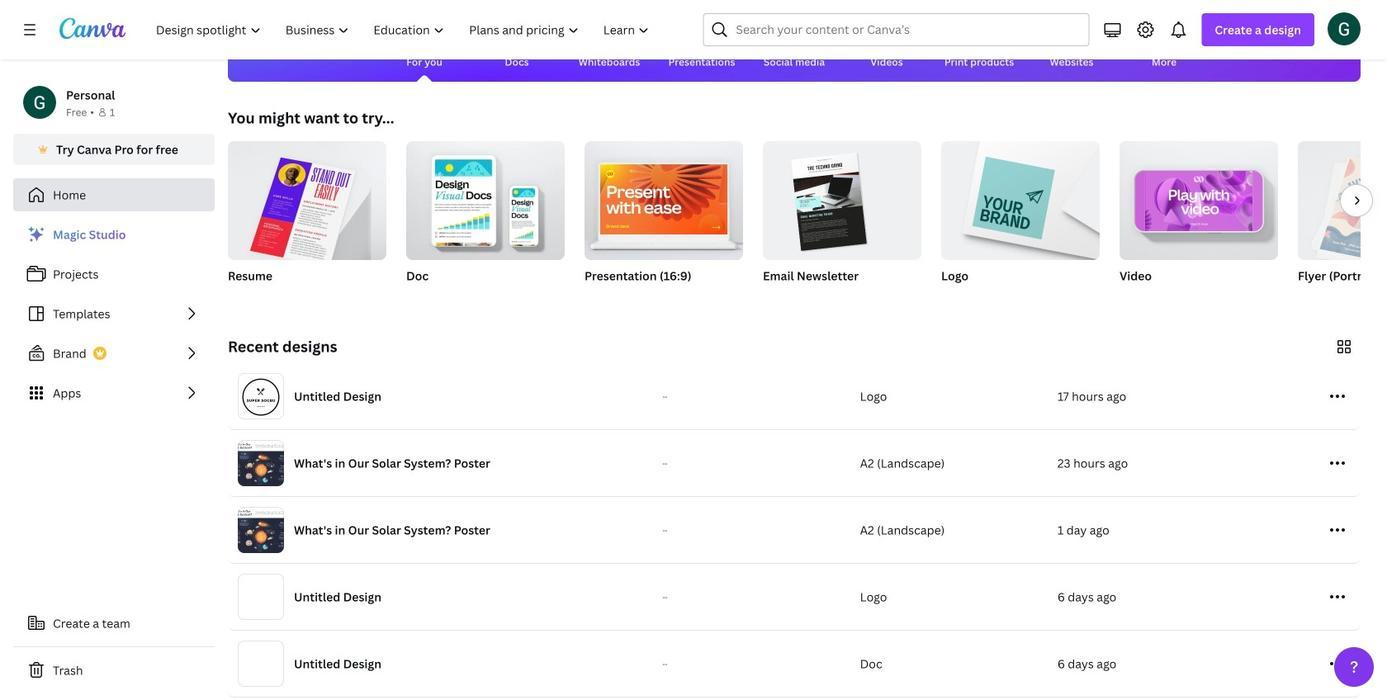 Task type: vqa. For each thing, say whether or not it's contained in the screenshot.
group
yes



Task type: locate. For each thing, give the bounding box(es) containing it.
top level navigation element
[[145, 13, 663, 46]]

group
[[228, 135, 386, 305], [228, 135, 386, 267], [406, 135, 565, 305], [406, 135, 565, 260], [585, 135, 743, 305], [585, 135, 743, 260], [763, 135, 921, 305], [763, 135, 921, 260], [941, 135, 1100, 305], [941, 135, 1100, 260], [1120, 135, 1278, 305], [1120, 135, 1278, 260], [1298, 141, 1387, 305], [1298, 141, 1387, 260]]

greg robinson image
[[1328, 12, 1361, 45]]

Search search field
[[736, 14, 1056, 45]]

list
[[13, 218, 215, 410]]

None search field
[[703, 13, 1089, 46]]



